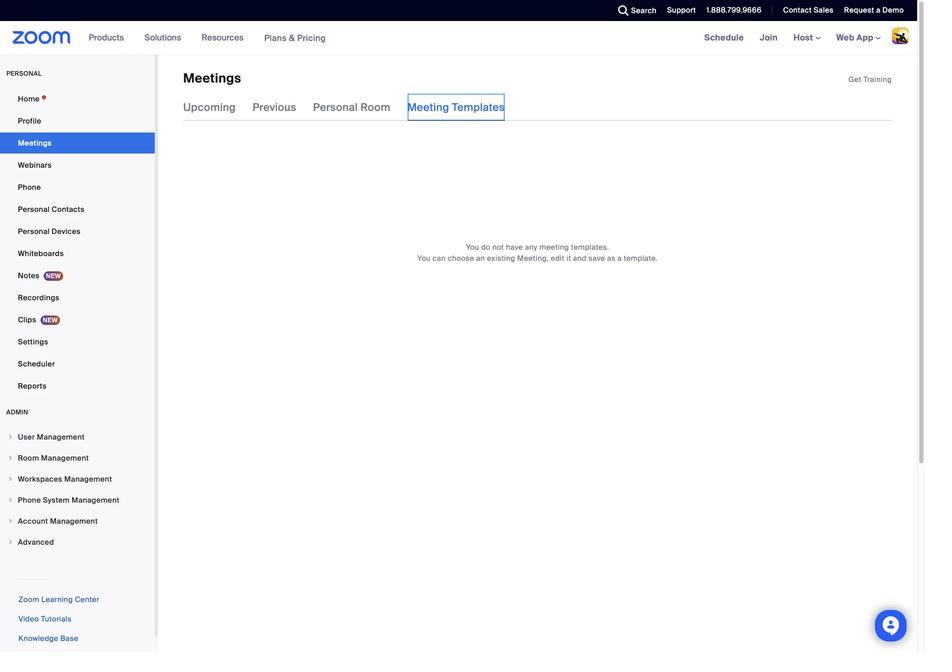 Task type: describe. For each thing, give the bounding box(es) containing it.
center
[[75, 596, 99, 605]]

reports
[[18, 382, 47, 391]]

phone link
[[0, 177, 155, 198]]

join
[[760, 32, 778, 43]]

do
[[481, 243, 490, 252]]

product information navigation
[[81, 21, 334, 55]]

meetings link
[[0, 133, 155, 154]]

management down workspaces management menu item
[[72, 496, 119, 506]]

meeting
[[407, 101, 449, 114]]

and
[[573, 254, 587, 263]]

management for account management
[[50, 517, 98, 527]]

banner containing products
[[0, 21, 917, 55]]

0 vertical spatial meetings
[[183, 70, 241, 86]]

workspaces management
[[18, 475, 112, 484]]

personal room
[[313, 101, 391, 114]]

profile link
[[0, 111, 155, 132]]

clips link
[[0, 310, 155, 331]]

demo
[[883, 5, 904, 15]]

user management menu item
[[0, 428, 155, 448]]

plans
[[264, 32, 287, 43]]

zoom
[[18, 596, 39, 605]]

video tutorials link
[[18, 615, 72, 625]]

user management
[[18, 433, 85, 442]]

settings
[[18, 338, 48, 347]]

advanced
[[18, 538, 54, 548]]

right image for user management
[[7, 434, 14, 441]]

meeting,
[[517, 254, 549, 263]]

personal contacts link
[[0, 199, 155, 220]]

pricing
[[297, 32, 326, 43]]

search button
[[610, 0, 659, 21]]

previous
[[253, 101, 296, 114]]

right image inside the advanced "menu item"
[[7, 540, 14, 546]]

whiteboards
[[18, 249, 64, 259]]

video tutorials
[[18, 615, 72, 625]]

room management
[[18, 454, 89, 463]]

1.888.799.9666
[[707, 5, 762, 15]]

right image for room
[[7, 455, 14, 462]]

contact sales
[[783, 5, 834, 15]]

zoom learning center link
[[18, 596, 99, 605]]

room management menu item
[[0, 449, 155, 469]]

meeting
[[539, 243, 569, 252]]

web app
[[836, 32, 874, 43]]

room inside menu item
[[18, 454, 39, 463]]

profile
[[18, 116, 41, 126]]

reports link
[[0, 376, 155, 397]]

right image for account
[[7, 519, 14, 525]]

right image for phone
[[7, 498, 14, 504]]

resources button
[[202, 21, 248, 55]]

existing
[[487, 254, 515, 263]]

web
[[836, 32, 855, 43]]

learning
[[41, 596, 73, 605]]

get training
[[849, 75, 892, 84]]

contacts
[[52, 205, 84, 214]]

management for room management
[[41, 454, 89, 463]]

account management
[[18, 517, 98, 527]]

tutorials
[[41, 615, 72, 625]]

resources
[[202, 32, 244, 43]]

phone system management
[[18, 496, 119, 506]]

recordings
[[18, 293, 59, 303]]

personal devices
[[18, 227, 81, 236]]

phone for phone system management
[[18, 496, 41, 506]]

not
[[492, 243, 504, 252]]

solutions
[[144, 32, 181, 43]]

get
[[849, 75, 862, 84]]

a inside you do not have any meeting templates. you can choose an existing meeting, edit it and save as a template.
[[618, 254, 622, 263]]

templates.
[[571, 243, 609, 252]]

advanced menu item
[[0, 533, 155, 553]]

account management menu item
[[0, 512, 155, 532]]

plans & pricing
[[264, 32, 326, 43]]



Task type: locate. For each thing, give the bounding box(es) containing it.
template.
[[624, 254, 658, 263]]

right image left workspaces
[[7, 477, 14, 483]]

products
[[89, 32, 124, 43]]

workspaces
[[18, 475, 62, 484]]

meetings navigation
[[696, 21, 917, 55]]

management for workspaces management
[[64, 475, 112, 484]]

scheduler link
[[0, 354, 155, 375]]

1 right image from the top
[[7, 434, 14, 441]]

right image inside user management menu item
[[7, 434, 14, 441]]

knowledge
[[18, 635, 58, 644]]

0 vertical spatial right image
[[7, 434, 14, 441]]

phone inside phone system management menu item
[[18, 496, 41, 506]]

management up the advanced "menu item"
[[50, 517, 98, 527]]

webinars link
[[0, 155, 155, 176]]

any
[[525, 243, 537, 252]]

2 vertical spatial personal
[[18, 227, 50, 236]]

solutions button
[[144, 21, 186, 55]]

0 vertical spatial room
[[361, 101, 391, 114]]

personal
[[6, 70, 42, 78]]

settings link
[[0, 332, 155, 353]]

1 horizontal spatial meetings
[[183, 70, 241, 86]]

join link
[[752, 21, 786, 55]]

account
[[18, 517, 48, 527]]

2 phone from the top
[[18, 496, 41, 506]]

management up the room management
[[37, 433, 85, 442]]

have
[[506, 243, 523, 252]]

you left 'do'
[[466, 243, 479, 252]]

right image
[[7, 434, 14, 441], [7, 477, 14, 483]]

1 vertical spatial right image
[[7, 477, 14, 483]]

as
[[607, 254, 616, 263]]

an
[[476, 254, 485, 263]]

search
[[631, 6, 657, 15]]

right image for workspaces management
[[7, 477, 14, 483]]

sales
[[814, 5, 834, 15]]

2 right image from the top
[[7, 477, 14, 483]]

1 vertical spatial phone
[[18, 496, 41, 506]]

host button
[[794, 32, 821, 43]]

0 horizontal spatial a
[[618, 254, 622, 263]]

meetings inside the personal menu menu
[[18, 138, 52, 148]]

host
[[794, 32, 815, 43]]

request a demo link
[[836, 0, 917, 21], [844, 5, 904, 15]]

0 vertical spatial a
[[876, 5, 881, 15]]

right image inside room management menu item
[[7, 455, 14, 462]]

1 horizontal spatial you
[[466, 243, 479, 252]]

phone down webinars
[[18, 183, 41, 192]]

system
[[43, 496, 70, 506]]

save
[[589, 254, 605, 263]]

recordings link
[[0, 288, 155, 309]]

support link
[[659, 0, 699, 21], [667, 5, 696, 15]]

management up phone system management menu item
[[64, 475, 112, 484]]

personal for personal room
[[313, 101, 358, 114]]

training
[[864, 75, 892, 84]]

it
[[567, 254, 571, 263]]

user
[[18, 433, 35, 442]]

you do not have any meeting templates. you can choose an existing meeting, edit it and save as a template.
[[417, 243, 658, 263]]

schedule
[[704, 32, 744, 43]]

room inside tabs of meeting tab list
[[361, 101, 391, 114]]

1 vertical spatial a
[[618, 254, 622, 263]]

contact sales link
[[775, 0, 836, 21], [783, 5, 834, 15]]

knowledge base link
[[18, 635, 78, 644]]

upcoming
[[183, 101, 236, 114]]

templates
[[452, 101, 505, 114]]

products button
[[89, 21, 129, 55]]

1 right image from the top
[[7, 455, 14, 462]]

request a demo
[[844, 5, 904, 15]]

personal for personal contacts
[[18, 205, 50, 214]]

1 phone from the top
[[18, 183, 41, 192]]

right image left "advanced"
[[7, 540, 14, 546]]

scheduler
[[18, 360, 55, 369]]

banner
[[0, 21, 917, 55]]

choose
[[448, 254, 474, 263]]

right image left "account"
[[7, 519, 14, 525]]

phone system management menu item
[[0, 491, 155, 511]]

1 horizontal spatial room
[[361, 101, 391, 114]]

plans & pricing link
[[264, 32, 326, 43], [264, 32, 326, 43]]

web app button
[[836, 32, 881, 43]]

meetings up webinars
[[18, 138, 52, 148]]

0 horizontal spatial meetings
[[18, 138, 52, 148]]

notes
[[18, 271, 39, 281]]

0 vertical spatial you
[[466, 243, 479, 252]]

personal inside personal contacts link
[[18, 205, 50, 214]]

personal for personal devices
[[18, 227, 50, 236]]

phone
[[18, 183, 41, 192], [18, 496, 41, 506]]

phone for phone
[[18, 183, 41, 192]]

right image inside phone system management menu item
[[7, 498, 14, 504]]

&
[[289, 32, 295, 43]]

whiteboards link
[[0, 243, 155, 264]]

a left "demo"
[[876, 5, 881, 15]]

schedule link
[[696, 21, 752, 55]]

right image left system
[[7, 498, 14, 504]]

right image left the user
[[7, 434, 14, 441]]

app
[[857, 32, 874, 43]]

right image inside "account management" menu item
[[7, 519, 14, 525]]

edit
[[551, 254, 565, 263]]

video
[[18, 615, 39, 625]]

personal devices link
[[0, 221, 155, 242]]

tabs of meeting tab list
[[183, 94, 522, 121]]

webinars
[[18, 161, 52, 170]]

1 vertical spatial personal
[[18, 205, 50, 214]]

home link
[[0, 88, 155, 110]]

0 vertical spatial personal
[[313, 101, 358, 114]]

1 vertical spatial room
[[18, 454, 39, 463]]

you left can
[[417, 254, 431, 263]]

you
[[466, 243, 479, 252], [417, 254, 431, 263]]

management up workspaces management
[[41, 454, 89, 463]]

get training link
[[849, 75, 892, 84]]

2 right image from the top
[[7, 498, 14, 504]]

4 right image from the top
[[7, 540, 14, 546]]

meeting templates
[[407, 101, 505, 114]]

1 horizontal spatial a
[[876, 5, 881, 15]]

home
[[18, 94, 40, 104]]

request
[[844, 5, 874, 15]]

personal inside "personal devices" link
[[18, 227, 50, 236]]

3 right image from the top
[[7, 519, 14, 525]]

0 horizontal spatial you
[[417, 254, 431, 263]]

1 vertical spatial meetings
[[18, 138, 52, 148]]

a right as
[[618, 254, 622, 263]]

right image left the room management
[[7, 455, 14, 462]]

admin
[[6, 409, 28, 417]]

base
[[60, 635, 78, 644]]

1 vertical spatial you
[[417, 254, 431, 263]]

phone up "account"
[[18, 496, 41, 506]]

notes link
[[0, 265, 155, 286]]

knowledge base
[[18, 635, 78, 644]]

contact
[[783, 5, 812, 15]]

personal menu menu
[[0, 88, 155, 398]]

zoom logo image
[[13, 31, 70, 44]]

phone inside phone link
[[18, 183, 41, 192]]

profile picture image
[[892, 27, 909, 44]]

0 vertical spatial phone
[[18, 183, 41, 192]]

management for user management
[[37, 433, 85, 442]]

admin menu menu
[[0, 428, 155, 554]]

meetings up upcoming
[[183, 70, 241, 86]]

right image inside workspaces management menu item
[[7, 477, 14, 483]]

right image
[[7, 455, 14, 462], [7, 498, 14, 504], [7, 519, 14, 525], [7, 540, 14, 546]]

workspaces management menu item
[[0, 470, 155, 490]]

clips
[[18, 315, 36, 325]]

devices
[[52, 227, 81, 236]]

0 horizontal spatial room
[[18, 454, 39, 463]]

personal inside tabs of meeting tab list
[[313, 101, 358, 114]]

support
[[667, 5, 696, 15]]

zoom learning center
[[18, 596, 99, 605]]

personal contacts
[[18, 205, 84, 214]]

meetings
[[183, 70, 241, 86], [18, 138, 52, 148]]



Task type: vqa. For each thing, say whether or not it's contained in the screenshot.
Schedule Meeting link's the meeting
no



